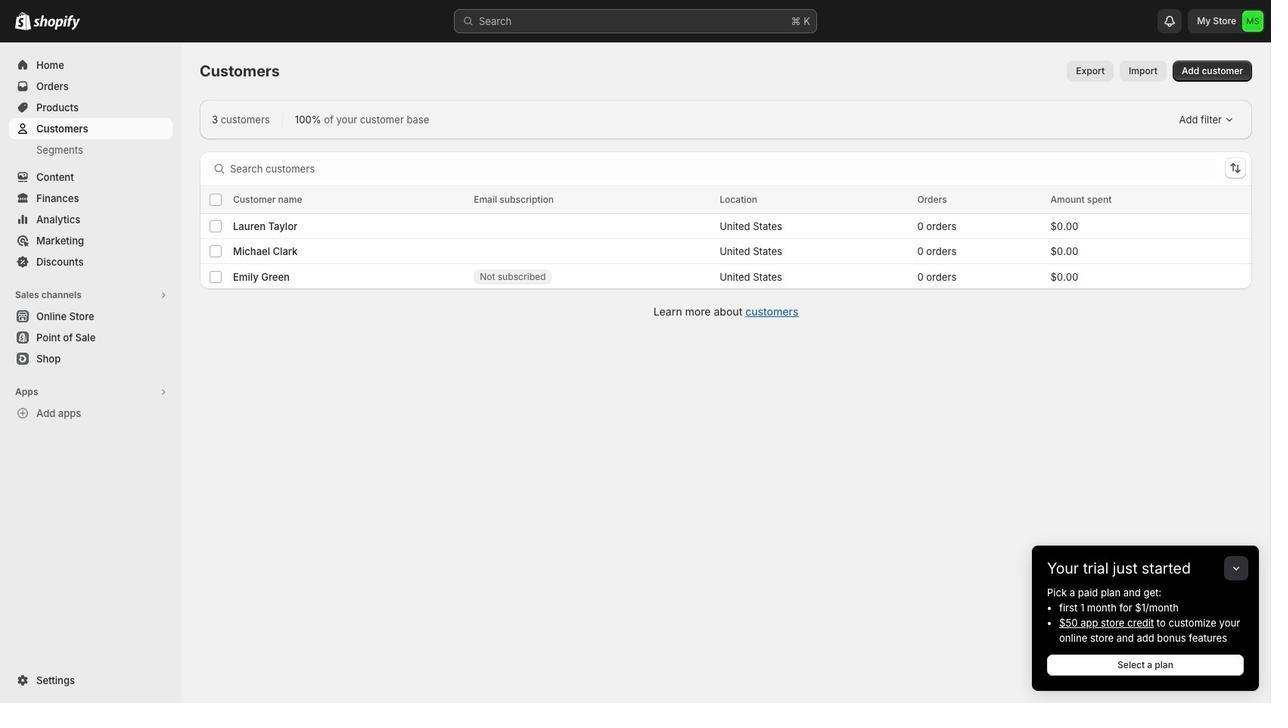 Task type: vqa. For each thing, say whether or not it's contained in the screenshot.
the My Store Icon
yes



Task type: describe. For each thing, give the bounding box(es) containing it.
my store image
[[1243, 11, 1264, 32]]

Search customers text field
[[230, 158, 1216, 179]]

shopify image
[[33, 15, 80, 30]]



Task type: locate. For each thing, give the bounding box(es) containing it.
shopify image
[[15, 12, 31, 30]]



